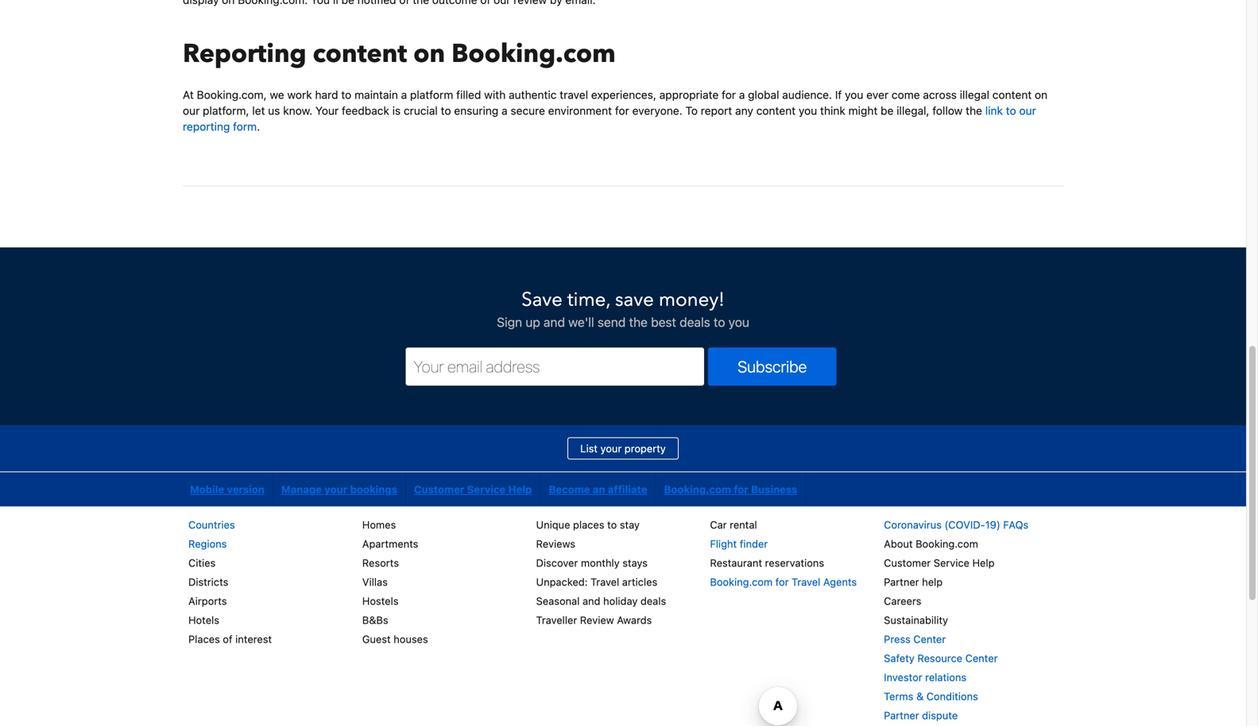 Task type: describe. For each thing, give the bounding box(es) containing it.
traveller
[[536, 615, 577, 627]]

authentic
[[509, 88, 557, 101]]

your for list
[[601, 443, 622, 455]]

come
[[892, 88, 920, 101]]

0 vertical spatial on
[[414, 37, 445, 71]]

about booking.com link
[[884, 538, 979, 550]]

coronavirus (covid-19) faqs about booking.com customer service help partner help careers sustainability press center safety resource center investor relations terms & conditions partner dispute
[[884, 519, 1029, 722]]

restaurant reservations link
[[710, 558, 825, 569]]

airports link
[[188, 596, 227, 608]]

villas
[[362, 577, 388, 589]]

for inside car rental flight finder restaurant reservations booking.com for travel agents
[[776, 577, 789, 589]]

unique places to stay link
[[536, 519, 640, 531]]

link
[[986, 104, 1003, 117]]

help inside customer service help link
[[509, 484, 532, 496]]

coronavirus
[[884, 519, 942, 531]]

booking.com inside car rental flight finder restaurant reservations booking.com for travel agents
[[710, 577, 773, 589]]

the inside save time, save money! sign up and we'll send the best deals to you
[[629, 315, 648, 330]]

to inside unique places to stay reviews discover monthly stays unpacked: travel articles seasonal and holiday deals traveller review awards
[[608, 519, 617, 531]]

cities
[[188, 558, 216, 569]]

customer inside navigation
[[414, 484, 465, 496]]

review
[[580, 615, 614, 627]]

discover monthly stays link
[[536, 558, 648, 569]]

unique
[[536, 519, 571, 531]]

list your property link
[[568, 438, 679, 460]]

traveller review awards link
[[536, 615, 652, 627]]

travel
[[560, 88, 588, 101]]

terms & conditions link
[[884, 691, 979, 703]]

list
[[581, 443, 598, 455]]

2 partner from the top
[[884, 710, 920, 722]]

guest
[[362, 634, 391, 646]]

finder
[[740, 538, 768, 550]]

1 horizontal spatial content
[[757, 104, 796, 117]]

sign
[[497, 315, 523, 330]]

on inside at booking.com, we work hard to maintain a platform filled with authentic travel experiences, appropriate for a global audience. if you ever come across illegal content on our platform, let us know. your feedback is crucial to ensuring a secure environment for everyone. to report any content you think might be illegal, follow the
[[1035, 88, 1048, 101]]

hard
[[315, 88, 338, 101]]

subscribe button
[[709, 348, 837, 386]]

booking.com inside the "coronavirus (covid-19) faqs about booking.com customer service help partner help careers sustainability press center safety resource center investor relations terms & conditions partner dispute"
[[916, 538, 979, 550]]

car rental flight finder restaurant reservations booking.com for travel agents
[[710, 519, 857, 589]]

ensuring
[[454, 104, 499, 117]]

(covid-
[[945, 519, 986, 531]]

partner help link
[[884, 577, 943, 589]]

countries regions cities districts airports hotels places of interest
[[188, 519, 272, 646]]

manage your bookings
[[281, 484, 398, 496]]

holiday
[[604, 596, 638, 608]]

become
[[549, 484, 590, 496]]

think
[[821, 104, 846, 117]]

car
[[710, 519, 727, 531]]

link to our reporting form link
[[183, 104, 1037, 133]]

relations
[[926, 672, 967, 684]]

safety
[[884, 653, 915, 665]]

our inside at booking.com, we work hard to maintain a platform filled with authentic travel experiences, appropriate for a global audience. if you ever come across illegal content on our platform, let us know. your feedback is crucial to ensuring a secure environment for everyone. to report any content you think might be illegal, follow the
[[183, 104, 200, 117]]

customer service help link for become an affiliate
[[406, 473, 540, 507]]

0 horizontal spatial a
[[401, 88, 407, 101]]

dispute
[[923, 710, 958, 722]]

Your email address email field
[[406, 348, 705, 386]]

let
[[252, 104, 265, 117]]

1 horizontal spatial center
[[966, 653, 998, 665]]

is
[[393, 104, 401, 117]]

places
[[188, 634, 220, 646]]

monthly
[[581, 558, 620, 569]]

homes
[[362, 519, 396, 531]]

reporting content on booking.com
[[183, 37, 616, 71]]

apartments
[[362, 538, 419, 550]]

we
[[270, 88, 284, 101]]

regions link
[[188, 538, 227, 550]]

articles
[[622, 577, 658, 589]]

booking.com for business
[[664, 484, 798, 496]]

reviews
[[536, 538, 576, 550]]

experiences,
[[591, 88, 657, 101]]

partner dispute link
[[884, 710, 958, 722]]

filled
[[457, 88, 481, 101]]

audience.
[[783, 88, 833, 101]]

2 horizontal spatial content
[[993, 88, 1032, 101]]

seasonal
[[536, 596, 580, 608]]

mobile version link
[[182, 473, 273, 507]]

careers link
[[884, 596, 922, 608]]

business
[[751, 484, 798, 496]]

seasonal and holiday deals link
[[536, 596, 667, 608]]

list your property
[[581, 443, 666, 455]]

0 vertical spatial you
[[845, 88, 864, 101]]

appropriate
[[660, 88, 719, 101]]

and inside save time, save money! sign up and we'll send the best deals to you
[[544, 315, 565, 330]]

best
[[651, 315, 677, 330]]

to inside save time, save money! sign up and we'll send the best deals to you
[[714, 315, 726, 330]]

environment
[[548, 104, 612, 117]]

houses
[[394, 634, 428, 646]]

interest
[[235, 634, 272, 646]]

travel inside car rental flight finder restaurant reservations booking.com for travel agents
[[792, 577, 821, 589]]

resorts
[[362, 558, 399, 569]]

become an affiliate link
[[541, 473, 656, 507]]

regions
[[188, 538, 227, 550]]

about
[[884, 538, 913, 550]]

deals inside unique places to stay reviews discover monthly stays unpacked: travel articles seasonal and holiday deals traveller review awards
[[641, 596, 667, 608]]

navigation inside save time, save money! footer
[[182, 473, 807, 507]]

save time, save money! footer
[[0, 247, 1247, 727]]

flight finder link
[[710, 538, 768, 550]]

report
[[701, 104, 733, 117]]

up
[[526, 315, 541, 330]]

secure
[[511, 104, 545, 117]]

1 partner from the top
[[884, 577, 920, 589]]

us
[[268, 104, 280, 117]]

countries link
[[188, 519, 235, 531]]

bookings
[[350, 484, 398, 496]]

customer inside the "coronavirus (covid-19) faqs about booking.com customer service help partner help careers sustainability press center safety resource center investor relations terms & conditions partner dispute"
[[884, 558, 931, 569]]



Task type: vqa. For each thing, say whether or not it's contained in the screenshot.
the Booking.com for Business
yes



Task type: locate. For each thing, give the bounding box(es) containing it.
the down "illegal"
[[966, 104, 983, 117]]

help left become
[[509, 484, 532, 496]]

deals
[[680, 315, 711, 330], [641, 596, 667, 608]]

global
[[748, 88, 780, 101]]

your for manage
[[325, 484, 348, 496]]

1 our from the left
[[183, 104, 200, 117]]

0 vertical spatial deals
[[680, 315, 711, 330]]

stays
[[623, 558, 648, 569]]

save
[[615, 287, 654, 313]]

might
[[849, 104, 878, 117]]

sustainability link
[[884, 615, 949, 627]]

1 vertical spatial customer
[[884, 558, 931, 569]]

0 vertical spatial service
[[467, 484, 506, 496]]

platform
[[410, 88, 454, 101]]

0 horizontal spatial help
[[509, 484, 532, 496]]

our inside link to our reporting form
[[1020, 104, 1037, 117]]

become an affiliate
[[549, 484, 648, 496]]

you up subscribe
[[729, 315, 750, 330]]

your right manage on the bottom left of the page
[[325, 484, 348, 496]]

center up relations
[[966, 653, 998, 665]]

link to our reporting form
[[183, 104, 1037, 133]]

version
[[227, 484, 265, 496]]

booking.com inside "link"
[[664, 484, 732, 496]]

content up link
[[993, 88, 1032, 101]]

0 vertical spatial and
[[544, 315, 565, 330]]

for down reservations
[[776, 577, 789, 589]]

unique places to stay reviews discover monthly stays unpacked: travel articles seasonal and holiday deals traveller review awards
[[536, 519, 667, 627]]

1 vertical spatial center
[[966, 653, 998, 665]]

the inside at booking.com, we work hard to maintain a platform filled with authentic travel experiences, appropriate for a global audience. if you ever come across illegal content on our platform, let us know. your feedback is crucial to ensuring a secure environment for everyone. to report any content you think might be illegal, follow the
[[966, 104, 983, 117]]

subscribe
[[738, 358, 807, 376]]

0 horizontal spatial the
[[629, 315, 648, 330]]

on up platform
[[414, 37, 445, 71]]

customer service help link for partner help
[[884, 558, 995, 569]]

time,
[[568, 287, 611, 313]]

your right list
[[601, 443, 622, 455]]

customer right bookings
[[414, 484, 465, 496]]

2 travel from the left
[[792, 577, 821, 589]]

1 vertical spatial and
[[583, 596, 601, 608]]

1 horizontal spatial a
[[502, 104, 508, 117]]

1 travel from the left
[[591, 577, 620, 589]]

apartments link
[[362, 538, 419, 550]]

you down audience.
[[799, 104, 818, 117]]

partner
[[884, 577, 920, 589], [884, 710, 920, 722]]

deals down articles on the bottom of page
[[641, 596, 667, 608]]

2 horizontal spatial you
[[845, 88, 864, 101]]

1 horizontal spatial customer service help link
[[884, 558, 995, 569]]

our
[[183, 104, 200, 117], [1020, 104, 1037, 117]]

1 horizontal spatial our
[[1020, 104, 1037, 117]]

content
[[313, 37, 407, 71], [993, 88, 1032, 101], [757, 104, 796, 117]]

0 horizontal spatial you
[[729, 315, 750, 330]]

travel inside unique places to stay reviews discover monthly stays unpacked: travel articles seasonal and holiday deals traveller review awards
[[591, 577, 620, 589]]

1 vertical spatial on
[[1035, 88, 1048, 101]]

0 horizontal spatial content
[[313, 37, 407, 71]]

your inside manage your bookings link
[[325, 484, 348, 496]]

for down experiences,
[[615, 104, 630, 117]]

villas link
[[362, 577, 388, 589]]

booking.com up car at the right of the page
[[664, 484, 732, 496]]

unpacked: travel articles link
[[536, 577, 658, 589]]

our down 'at'
[[183, 104, 200, 117]]

2 our from the left
[[1020, 104, 1037, 117]]

1 horizontal spatial service
[[934, 558, 970, 569]]

navigation
[[182, 473, 807, 507]]

across
[[923, 88, 957, 101]]

0 horizontal spatial customer
[[414, 484, 465, 496]]

0 horizontal spatial and
[[544, 315, 565, 330]]

to left stay
[[608, 519, 617, 531]]

to down platform
[[441, 104, 451, 117]]

faqs
[[1004, 519, 1029, 531]]

help
[[509, 484, 532, 496], [973, 558, 995, 569]]

know.
[[283, 104, 313, 117]]

0 vertical spatial help
[[509, 484, 532, 496]]

1 horizontal spatial on
[[1035, 88, 1048, 101]]

1 vertical spatial service
[[934, 558, 970, 569]]

follow
[[933, 104, 963, 117]]

you inside save time, save money! sign up and we'll send the best deals to you
[[729, 315, 750, 330]]

service inside navigation
[[467, 484, 506, 496]]

and up traveller review awards link
[[583, 596, 601, 608]]

property
[[625, 443, 666, 455]]

any
[[736, 104, 754, 117]]

2 vertical spatial content
[[757, 104, 796, 117]]

1 vertical spatial partner
[[884, 710, 920, 722]]

1 vertical spatial deals
[[641, 596, 667, 608]]

of
[[223, 634, 233, 646]]

0 horizontal spatial center
[[914, 634, 946, 646]]

1 vertical spatial you
[[799, 104, 818, 117]]

flight
[[710, 538, 737, 550]]

0 vertical spatial your
[[601, 443, 622, 455]]

to
[[686, 104, 698, 117]]

a up any
[[739, 88, 745, 101]]

homes apartments resorts villas hostels b&bs guest houses
[[362, 519, 428, 646]]

mobile version
[[190, 484, 265, 496]]

platform,
[[203, 104, 249, 117]]

partner up careers
[[884, 577, 920, 589]]

help down 19)
[[973, 558, 995, 569]]

0 horizontal spatial your
[[325, 484, 348, 496]]

0 horizontal spatial customer service help link
[[406, 473, 540, 507]]

1 vertical spatial customer service help link
[[884, 558, 995, 569]]

.
[[257, 120, 260, 133]]

travel down reservations
[[792, 577, 821, 589]]

your
[[316, 104, 339, 117]]

for left the business
[[734, 484, 749, 496]]

1 horizontal spatial the
[[966, 104, 983, 117]]

1 horizontal spatial customer
[[884, 558, 931, 569]]

reporting
[[183, 37, 307, 71]]

press center link
[[884, 634, 946, 646]]

1 horizontal spatial and
[[583, 596, 601, 608]]

1 horizontal spatial you
[[799, 104, 818, 117]]

0 horizontal spatial our
[[183, 104, 200, 117]]

cities link
[[188, 558, 216, 569]]

help inside the "coronavirus (covid-19) faqs about booking.com customer service help partner help careers sustainability press center safety resource center investor relations terms & conditions partner dispute"
[[973, 558, 995, 569]]

1 vertical spatial help
[[973, 558, 995, 569]]

and inside unique places to stay reviews discover monthly stays unpacked: travel articles seasonal and holiday deals traveller review awards
[[583, 596, 601, 608]]

for
[[722, 88, 736, 101], [615, 104, 630, 117], [734, 484, 749, 496], [776, 577, 789, 589]]

a up crucial
[[401, 88, 407, 101]]

0 horizontal spatial service
[[467, 484, 506, 496]]

the
[[966, 104, 983, 117], [629, 315, 648, 330]]

customer service help
[[414, 484, 532, 496]]

service inside the "coronavirus (covid-19) faqs about booking.com customer service help partner help careers sustainability press center safety resource center investor relations terms & conditions partner dispute"
[[934, 558, 970, 569]]

crucial
[[404, 104, 438, 117]]

we'll
[[569, 315, 595, 330]]

1 horizontal spatial your
[[601, 443, 622, 455]]

countries
[[188, 519, 235, 531]]

to inside link to our reporting form
[[1006, 104, 1017, 117]]

a down with at the top
[[502, 104, 508, 117]]

navigation containing mobile version
[[182, 473, 807, 507]]

you right if
[[845, 88, 864, 101]]

guest houses link
[[362, 634, 428, 646]]

and
[[544, 315, 565, 330], [583, 596, 601, 608]]

1 horizontal spatial travel
[[792, 577, 821, 589]]

deals inside save time, save money! sign up and we'll send the best deals to you
[[680, 315, 711, 330]]

customer up the partner help link
[[884, 558, 931, 569]]

1 vertical spatial your
[[325, 484, 348, 496]]

maintain
[[355, 88, 398, 101]]

work
[[287, 88, 312, 101]]

help
[[923, 577, 943, 589]]

hostels link
[[362, 596, 399, 608]]

mobile
[[190, 484, 224, 496]]

0 vertical spatial the
[[966, 104, 983, 117]]

customer service help link
[[406, 473, 540, 507], [884, 558, 995, 569]]

for inside "link"
[[734, 484, 749, 496]]

0 vertical spatial customer
[[414, 484, 465, 496]]

0 vertical spatial customer service help link
[[406, 473, 540, 507]]

1 vertical spatial content
[[993, 88, 1032, 101]]

our right link
[[1020, 104, 1037, 117]]

booking.com down coronavirus (covid-19) faqs link
[[916, 538, 979, 550]]

unpacked:
[[536, 577, 588, 589]]

car rental link
[[710, 519, 758, 531]]

hotels
[[188, 615, 219, 627]]

to right hard
[[341, 88, 352, 101]]

travel up the seasonal and holiday deals 'link'
[[591, 577, 620, 589]]

1 vertical spatial the
[[629, 315, 648, 330]]

to down money!
[[714, 315, 726, 330]]

resource
[[918, 653, 963, 665]]

0 vertical spatial content
[[313, 37, 407, 71]]

stay
[[620, 519, 640, 531]]

and right up
[[544, 315, 565, 330]]

the down "save" on the top of page
[[629, 315, 648, 330]]

affiliate
[[608, 484, 648, 496]]

1 horizontal spatial help
[[973, 558, 995, 569]]

0 vertical spatial center
[[914, 634, 946, 646]]

0 vertical spatial partner
[[884, 577, 920, 589]]

deals down money!
[[680, 315, 711, 330]]

safety resource center link
[[884, 653, 998, 665]]

rental
[[730, 519, 758, 531]]

0 horizontal spatial deals
[[641, 596, 667, 608]]

for up report
[[722, 88, 736, 101]]

b&bs
[[362, 615, 389, 627]]

illegal,
[[897, 104, 930, 117]]

2 horizontal spatial a
[[739, 88, 745, 101]]

sustainability
[[884, 615, 949, 627]]

booking.com down restaurant
[[710, 577, 773, 589]]

content up maintain
[[313, 37, 407, 71]]

booking.com,
[[197, 88, 267, 101]]

agents
[[824, 577, 857, 589]]

2 vertical spatial you
[[729, 315, 750, 330]]

0 horizontal spatial on
[[414, 37, 445, 71]]

homes link
[[362, 519, 396, 531]]

on right "illegal"
[[1035, 88, 1048, 101]]

send
[[598, 315, 626, 330]]

booking.com up authentic
[[452, 37, 616, 71]]

center up resource on the right bottom
[[914, 634, 946, 646]]

booking.com for business link
[[656, 473, 806, 507]]

content down global
[[757, 104, 796, 117]]

investor
[[884, 672, 923, 684]]

1 horizontal spatial deals
[[680, 315, 711, 330]]

travel
[[591, 577, 620, 589], [792, 577, 821, 589]]

&
[[917, 691, 924, 703]]

0 horizontal spatial travel
[[591, 577, 620, 589]]

form
[[233, 120, 257, 133]]

your inside list your property link
[[601, 443, 622, 455]]

partner down terms
[[884, 710, 920, 722]]

your
[[601, 443, 622, 455], [325, 484, 348, 496]]

to right link
[[1006, 104, 1017, 117]]



